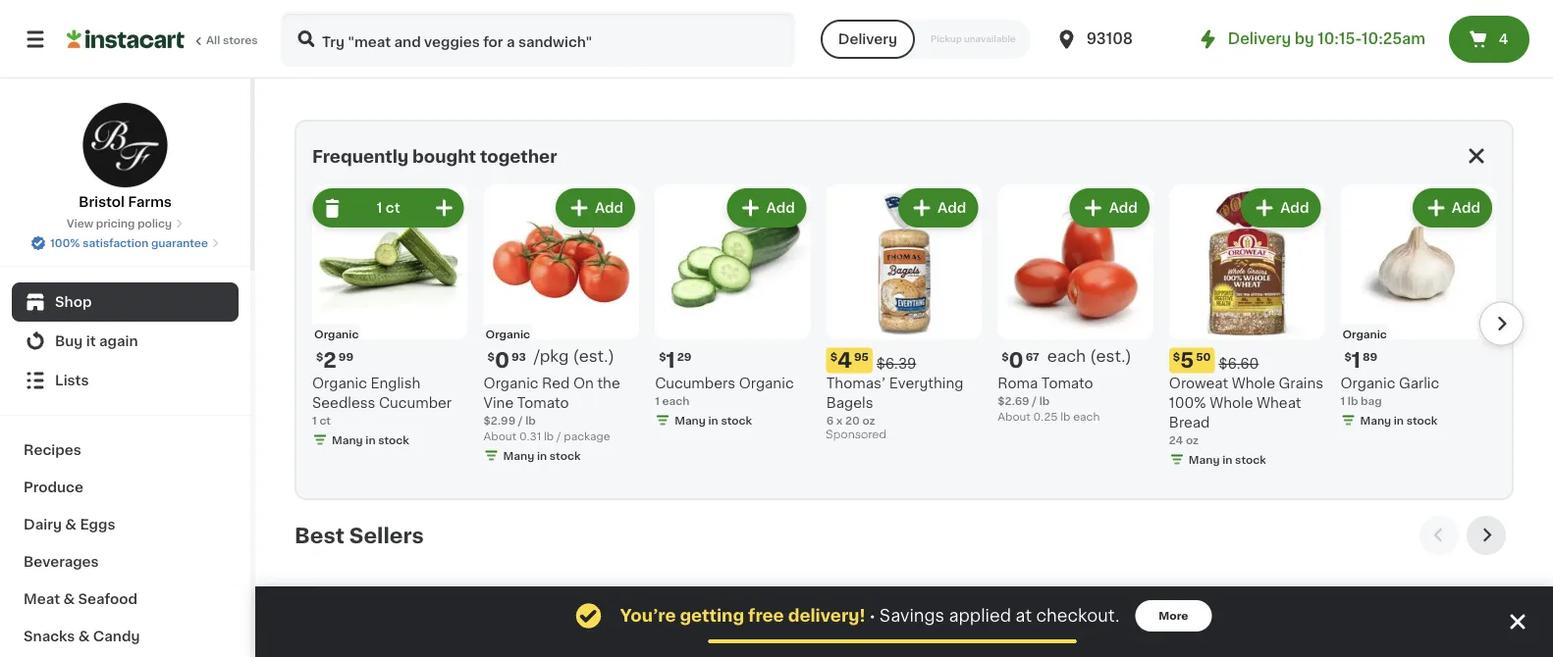 Task type: locate. For each thing, give the bounding box(es) containing it.
6 oz container
[[1353, 34, 1434, 44]]

100% inside oroweat whole grains 100% whole wheat bread 24 oz
[[1169, 396, 1206, 410]]

lb inside organic garlic 1 lb bag
[[1348, 396, 1358, 407]]

oz inside the 'thomas' everything bagels 6 x 20 oz'
[[863, 415, 876, 426]]

add
[[595, 201, 624, 215], [766, 201, 795, 215], [938, 201, 966, 215], [1109, 201, 1138, 215], [1281, 201, 1309, 215], [1452, 201, 1481, 215], [587, 604, 616, 618], [764, 604, 793, 618], [940, 604, 969, 618], [1117, 604, 1145, 618]]

24
[[1169, 435, 1183, 446]]

about down $2.69
[[998, 411, 1031, 422]]

0 vertical spatial 6
[[1353, 34, 1361, 44]]

$0.93 per package (estimated) element
[[484, 348, 639, 374]]

1 down avocados
[[471, 34, 476, 44]]

tomato down "$0.67 each (estimated)" element at the bottom of the page
[[1042, 377, 1094, 390]]

frequently bought together
[[312, 149, 557, 165]]

produce
[[24, 481, 83, 495]]

(est.) up on
[[573, 349, 615, 365]]

oz inside 6 oz container button
[[1363, 34, 1376, 44]]

89
[[1363, 352, 1378, 362]]

organic right cucumbers
[[739, 377, 794, 390]]

1 0 from the left
[[495, 351, 510, 371]]

organic up avocados
[[471, 0, 526, 9]]

grains
[[1279, 377, 1324, 390]]

0 vertical spatial item carousel region
[[285, 177, 1524, 491]]

1 horizontal spatial ct
[[386, 201, 400, 215]]

0 vertical spatial ct
[[386, 201, 400, 215]]

(est.) inside "$0.67 each (estimated)" element
[[1090, 349, 1132, 365]]

6 left 10:25am
[[1353, 34, 1361, 44]]

organic down fresh
[[824, 14, 879, 28]]

0 for each
[[1009, 351, 1024, 371]]

meat & seafood link
[[12, 581, 239, 619]]

1 vertical spatial sponsored badge image
[[827, 430, 886, 441]]

1 horizontal spatial (est.)
[[1090, 349, 1132, 365]]

sponsored badge image
[[824, 48, 883, 60], [827, 430, 886, 441]]

(est.) inside the $0.93 per package (estimated) element
[[573, 349, 615, 365]]

each right 0.25
[[1073, 411, 1100, 422]]

lb down $ 1 89
[[1348, 396, 1358, 407]]

product group
[[824, 0, 985, 65], [312, 185, 468, 452], [484, 185, 639, 468], [655, 185, 811, 433], [827, 185, 982, 446], [998, 185, 1154, 425], [1169, 185, 1325, 472], [1341, 185, 1496, 433], [295, 587, 455, 658], [471, 587, 632, 658], [648, 587, 808, 658], [824, 587, 985, 658], [1000, 587, 1161, 658], [1177, 587, 1338, 658], [1353, 587, 1514, 658]]

$0.99
[[295, 14, 327, 25]]

1 horizontal spatial 4
[[1499, 32, 1509, 46]]

4 right container
[[1499, 32, 1509, 46]]

whole down oroweat
[[1210, 396, 1253, 410]]

bristol farms link
[[79, 102, 172, 212]]

2 vertical spatial about
[[484, 431, 517, 442]]

oz inside oroweat whole grains 100% whole wheat bread 24 oz
[[1186, 435, 1199, 446]]

1 horizontal spatial 100%
[[1169, 396, 1206, 410]]

1 vertical spatial 4
[[838, 351, 852, 371]]

tomato down 'red'
[[517, 396, 569, 410]]

0.35
[[330, 30, 355, 40]]

/
[[330, 14, 334, 25], [1032, 396, 1037, 407], [518, 415, 523, 426], [557, 431, 561, 442]]

many in stock
[[1197, 18, 1274, 29], [667, 18, 745, 29], [1020, 34, 1098, 44], [314, 49, 392, 60], [491, 53, 568, 64], [675, 415, 752, 426], [1360, 415, 1438, 426], [332, 435, 409, 446], [503, 451, 581, 462], [1189, 455, 1266, 466]]

$ left the 29
[[659, 352, 666, 362]]

5 $ from the left
[[1002, 352, 1009, 362]]

organic inside organic garlic 1 lb bag
[[1341, 377, 1396, 390]]

whole down '$5.50 original price: $6.60' element
[[1232, 377, 1276, 390]]

$ left 99
[[316, 352, 323, 362]]

& left the eggs
[[65, 518, 77, 532]]

(est.) up roma tomato $2.69 / lb about 0.25 lb each
[[1090, 349, 1132, 365]]

$ inside $ 5 50
[[1173, 352, 1180, 362]]

bag inside fresh premium organic cranberries 8 oz bag
[[849, 34, 871, 44]]

2 0 from the left
[[1009, 351, 1024, 371]]

add button
[[558, 190, 633, 226], [729, 190, 805, 226], [900, 190, 976, 226], [1072, 190, 1148, 226], [1243, 190, 1319, 226], [1415, 190, 1491, 226], [550, 593, 626, 628], [727, 593, 802, 628], [903, 593, 979, 628], [1079, 593, 1155, 628]]

item carousel region
[[285, 177, 1524, 491], [295, 516, 1514, 658]]

bag right 8
[[849, 34, 871, 44]]

100% up the bread on the bottom right
[[1169, 396, 1206, 410]]

sponsored badge image down 8
[[824, 48, 883, 60]]

it
[[86, 335, 96, 349]]

$0.67 each (estimated) element
[[998, 348, 1154, 374]]

free
[[748, 608, 784, 625]]

lb right 0.35
[[358, 30, 368, 40]]

$4.95 original price: $6.39 element
[[827, 348, 982, 374]]

1 vertical spatial 6
[[827, 415, 834, 426]]

1 vertical spatial &
[[63, 593, 75, 607]]

sellers
[[349, 526, 424, 546]]

shop
[[55, 296, 92, 309]]

package
[[564, 431, 610, 442]]

organic up 99
[[314, 329, 359, 340]]

$ for $ 0 67
[[1002, 352, 1009, 362]]

oz right 8
[[834, 34, 847, 44]]

lists
[[55, 374, 89, 388]]

organic inside the organic english seedless cucumber 1 ct
[[312, 377, 367, 390]]

0 vertical spatial 100%
[[50, 238, 80, 249]]

7 $ from the left
[[1345, 352, 1352, 362]]

2 $ from the left
[[488, 352, 495, 362]]

1 horizontal spatial many in stock button
[[1177, 0, 1338, 35]]

$ for $ 5 50
[[1173, 352, 1180, 362]]

1 (est.) from the left
[[573, 349, 615, 365]]

1 down seedless
[[312, 415, 317, 426]]

organic up seedless
[[312, 377, 367, 390]]

/pkg
[[534, 349, 569, 365]]

2 vertical spatial &
[[78, 630, 90, 644]]

product group containing 2
[[312, 185, 468, 452]]

more button
[[1135, 601, 1212, 632]]

$ left 67
[[1002, 352, 1009, 362]]

6 $ from the left
[[1173, 352, 1180, 362]]

1 $ from the left
[[316, 352, 323, 362]]

delivery inside button
[[838, 32, 897, 46]]

0 horizontal spatial bag
[[849, 34, 871, 44]]

0 horizontal spatial ct
[[319, 415, 331, 426]]

4 left 95 at the bottom right of the page
[[838, 351, 852, 371]]

2 (est.) from the left
[[1090, 349, 1132, 365]]

93108 button
[[1055, 12, 1173, 67]]

99
[[339, 352, 354, 362]]

0 vertical spatial &
[[65, 518, 77, 532]]

0 left 93
[[495, 351, 510, 371]]

0 left 67
[[1009, 351, 1024, 371]]

$5.50 original price: $6.60 element
[[1169, 348, 1325, 374]]

0 vertical spatial about
[[295, 30, 328, 40]]

view pricing policy
[[67, 218, 172, 229]]

0 horizontal spatial 4
[[838, 351, 852, 371]]

6 left x
[[827, 415, 834, 426]]

delivery left by
[[1228, 32, 1291, 46]]

4 $ from the left
[[830, 352, 838, 362]]

1 inside the organic english seedless cucumber 1 ct
[[312, 415, 317, 426]]

0 horizontal spatial many in stock button
[[648, 0, 808, 35]]

delivery by 10:15-10:25am link
[[1197, 27, 1426, 51]]

1 inside organic garlic 1 lb bag
[[1341, 396, 1345, 407]]

many
[[1197, 18, 1228, 29], [667, 18, 698, 29], [1020, 34, 1051, 44], [314, 49, 345, 60], [491, 53, 522, 64], [675, 415, 706, 426], [1360, 415, 1391, 426], [332, 435, 363, 446], [503, 451, 534, 462], [1189, 455, 1220, 466]]

/ up 0.25
[[1032, 396, 1037, 407]]

1 horizontal spatial tomato
[[1042, 377, 1094, 390]]

sponsored badge image down 20
[[827, 430, 886, 441]]

ct left "increment quantity of organic english seedless cucumber" icon in the top left of the page
[[386, 201, 400, 215]]

policy
[[138, 218, 172, 229]]

0 vertical spatial bag
[[849, 34, 871, 44]]

& left candy
[[78, 630, 90, 644]]

ct
[[386, 201, 400, 215], [319, 415, 331, 426]]

organic inside organic hass avocados 1 each
[[471, 0, 526, 9]]

1 vertical spatial about
[[998, 411, 1031, 422]]

everything
[[889, 377, 964, 390]]

1 down cucumbers
[[655, 396, 660, 407]]

ct inside the organic english seedless cucumber 1 ct
[[319, 415, 331, 426]]

buy
[[55, 335, 83, 349]]

farms
[[128, 195, 172, 209]]

delivery for delivery
[[838, 32, 897, 46]]

0 horizontal spatial 100%
[[50, 238, 80, 249]]

20
[[846, 415, 860, 426]]

fresh
[[824, 0, 862, 9]]

/ up the 0.31
[[518, 415, 523, 426]]

None search field
[[281, 12, 795, 67]]

fresh premium organic cranberries 8 oz bag
[[824, 0, 963, 44]]

in
[[1230, 18, 1240, 29], [701, 18, 711, 29], [1054, 34, 1064, 44], [348, 49, 358, 60], [524, 53, 534, 64], [708, 415, 719, 426], [1394, 415, 1404, 426], [366, 435, 376, 446], [537, 451, 547, 462], [1223, 455, 1233, 466]]

recipes
[[24, 444, 81, 458]]

cucumbers
[[655, 377, 736, 390]]

$ for $ 0 93
[[488, 352, 495, 362]]

$6.60
[[1219, 357, 1259, 371]]

$ inside $ 0 67
[[1002, 352, 1009, 362]]

0 vertical spatial 4
[[1499, 32, 1509, 46]]

guarantee
[[151, 238, 208, 249]]

0 horizontal spatial delivery
[[838, 32, 897, 46]]

2 horizontal spatial about
[[998, 411, 1031, 422]]

$ left 89 on the right bottom
[[1345, 352, 1352, 362]]

0 horizontal spatial tomato
[[517, 396, 569, 410]]

about inside roma tomato $2.69 / lb about 0.25 lb each
[[998, 411, 1031, 422]]

bag
[[849, 34, 871, 44], [1361, 396, 1382, 407]]

1 down $ 1 89
[[1341, 396, 1345, 407]]

&
[[65, 518, 77, 532], [63, 593, 75, 607], [78, 630, 90, 644]]

delivery for delivery by 10:15-10:25am
[[1228, 32, 1291, 46]]

1 horizontal spatial about
[[484, 431, 517, 442]]

oz right 24
[[1186, 435, 1199, 446]]

about down $0.99
[[295, 30, 328, 40]]

$ inside $ 4 95
[[830, 352, 838, 362]]

0 horizontal spatial about
[[295, 30, 328, 40]]

$ 4 95
[[830, 351, 869, 371]]

1 horizontal spatial delivery
[[1228, 32, 1291, 46]]

oz right 10:15-
[[1363, 34, 1376, 44]]

0 horizontal spatial (est.)
[[573, 349, 615, 365]]

1 vertical spatial item carousel region
[[295, 516, 1514, 658]]

$ 5 50
[[1173, 351, 1211, 371]]

$ inside $ 0 93
[[488, 352, 495, 362]]

tomato inside organic red on the vine tomato $2.99 / lb about 0.31 lb / package
[[517, 396, 569, 410]]

$ inside $ 1 29
[[659, 352, 666, 362]]

oz right 20
[[863, 415, 876, 426]]

1 vertical spatial tomato
[[517, 396, 569, 410]]

again
[[99, 335, 138, 349]]

$ 1 29
[[659, 351, 692, 371]]

1 horizontal spatial 6
[[1353, 34, 1361, 44]]

section
[[285, 120, 1524, 501]]

(est.)
[[573, 349, 615, 365], [1090, 349, 1132, 365]]

beverages link
[[12, 544, 239, 581]]

100% down view
[[50, 238, 80, 249]]

oz inside fresh premium organic cranberries 8 oz bag
[[834, 34, 847, 44]]

$ inside $ 1 89
[[1345, 352, 1352, 362]]

& for meat
[[63, 593, 75, 607]]

0 horizontal spatial 6
[[827, 415, 834, 426]]

4
[[1499, 32, 1509, 46], [838, 351, 852, 371]]

red
[[542, 377, 570, 390]]

about down $2.99
[[484, 431, 517, 442]]

meat & seafood
[[24, 593, 137, 607]]

$ for $ 1 29
[[659, 352, 666, 362]]

1 many in stock button from the left
[[648, 0, 808, 35]]

1 vertical spatial bag
[[1361, 396, 1382, 407]]

$ inside $ 2 99
[[316, 352, 323, 362]]

/pkg (est.)
[[534, 349, 615, 365]]

lists link
[[12, 361, 239, 401]]

/ up 0.35
[[330, 14, 334, 25]]

together
[[480, 149, 557, 165]]

Search field
[[283, 14, 793, 65]]

lb up 0.25
[[1039, 396, 1050, 407]]

product group containing 5
[[1169, 185, 1325, 472]]

1 left 89 on the right bottom
[[1352, 351, 1361, 371]]

each right 0.35
[[370, 30, 397, 40]]

delivery right 8
[[838, 32, 897, 46]]

organic down $ 0 93
[[484, 377, 539, 390]]

bread
[[1169, 416, 1210, 430]]

1 left the 29
[[666, 351, 675, 371]]

1 horizontal spatial bag
[[1361, 396, 1382, 407]]

$ for $ 1 89
[[1345, 352, 1352, 362]]

ct down seedless
[[319, 415, 331, 426]]

4 button
[[1449, 16, 1530, 63]]

organic red on the vine tomato $2.99 / lb about 0.31 lb / package
[[484, 377, 620, 442]]

1 container
[[1000, 14, 1061, 25]]

& for snacks
[[78, 630, 90, 644]]

checkout.
[[1036, 608, 1120, 625]]

$ left 93
[[488, 352, 495, 362]]

0 vertical spatial tomato
[[1042, 377, 1094, 390]]

organic down $ 1 89
[[1341, 377, 1396, 390]]

seedless
[[312, 396, 375, 410]]

bought
[[412, 149, 476, 165]]

$ left 50
[[1173, 352, 1180, 362]]

0 horizontal spatial 0
[[495, 351, 510, 371]]

3 $ from the left
[[659, 352, 666, 362]]

each down avocados
[[478, 34, 506, 44]]

each down cucumbers
[[662, 396, 690, 407]]

about
[[295, 30, 328, 40], [998, 411, 1031, 422], [484, 431, 517, 442]]

1 vertical spatial ct
[[319, 415, 331, 426]]

/ inside roma tomato $2.69 / lb about 0.25 lb each
[[1032, 396, 1037, 407]]

bag down $ 1 89
[[1361, 396, 1382, 407]]

$ left 95 at the bottom right of the page
[[830, 352, 838, 362]]

organic up 93
[[486, 329, 530, 340]]

1 horizontal spatial 0
[[1009, 351, 1024, 371]]

& right meat
[[63, 593, 75, 607]]

1 vertical spatial 100%
[[1169, 396, 1206, 410]]



Task type: vqa. For each thing, say whether or not it's contained in the screenshot.
7th $ from the right
yes



Task type: describe. For each thing, give the bounding box(es) containing it.
on
[[573, 377, 594, 390]]

$ 0 93
[[488, 351, 526, 371]]

organic english seedless cucumber 1 ct
[[312, 377, 452, 426]]

$ for $ 4 95
[[830, 352, 838, 362]]

organic hass avocados 1 each
[[471, 0, 564, 44]]

item carousel region containing best sellers
[[295, 516, 1514, 658]]

lb up the 0.31
[[526, 415, 536, 426]]

buy it again
[[55, 335, 138, 349]]

container
[[1379, 34, 1434, 44]]

product group containing 4
[[827, 185, 982, 446]]

/ inside $0.99 / lb about 0.35 lb each
[[330, 14, 334, 25]]

/ left package
[[557, 431, 561, 442]]

tomato inside roma tomato $2.69 / lb about 0.25 lb each
[[1042, 377, 1094, 390]]

all
[[206, 35, 220, 46]]

beverages
[[24, 556, 99, 570]]

8
[[824, 34, 831, 44]]

1 inside cucumbers organic 1 each
[[655, 396, 660, 407]]

4 inside button
[[1499, 32, 1509, 46]]

about inside organic red on the vine tomato $2.99 / lb about 0.31 lb / package
[[484, 431, 517, 442]]

eggs
[[80, 518, 115, 532]]

lb right the 0.31
[[544, 431, 554, 442]]

increment quantity of organic english seedless cucumber image
[[433, 196, 456, 220]]

view pricing policy link
[[67, 216, 184, 232]]

shop link
[[12, 283, 239, 322]]

dairy
[[24, 518, 62, 532]]

0 vertical spatial whole
[[1232, 377, 1276, 390]]

service type group
[[821, 20, 1032, 59]]

each (est.)
[[1047, 349, 1132, 365]]

garlic
[[1399, 377, 1440, 390]]

lb right 0.25
[[1061, 411, 1071, 422]]

organic inside organic red on the vine tomato $2.99 / lb about 0.31 lb / package
[[484, 377, 539, 390]]

$ for $ 2 99
[[316, 352, 323, 362]]

snacks & candy link
[[12, 619, 239, 656]]

you're getting free delivery!
[[620, 608, 866, 625]]

•
[[869, 609, 876, 624]]

bristol
[[79, 195, 125, 209]]

organic up 89 on the right bottom
[[1343, 329, 1387, 340]]

product group containing fresh premium organic cranberries
[[824, 0, 985, 65]]

• savings applied at checkout.
[[869, 608, 1120, 625]]

best sellers
[[295, 526, 424, 546]]

cucumber
[[379, 396, 452, 410]]

& for dairy
[[65, 518, 77, 532]]

cucumbers organic 1 each
[[655, 377, 794, 407]]

0 vertical spatial sponsored badge image
[[824, 48, 883, 60]]

1 right "remove organic english seedless cucumber" image
[[377, 201, 382, 215]]

thomas' everything bagels 6 x 20 oz
[[827, 377, 964, 426]]

each inside organic hass avocados 1 each
[[478, 34, 506, 44]]

satisfaction
[[83, 238, 149, 249]]

by
[[1295, 32, 1314, 46]]

6 oz container button
[[1353, 0, 1514, 47]]

67
[[1026, 352, 1040, 362]]

1 vertical spatial whole
[[1210, 396, 1253, 410]]

section containing 2
[[285, 120, 1524, 501]]

0.31
[[519, 431, 541, 442]]

roma
[[998, 377, 1038, 390]]

instacart logo image
[[67, 27, 185, 51]]

delivery!
[[788, 608, 866, 625]]

item carousel region containing 2
[[285, 177, 1524, 491]]

delivery button
[[821, 20, 915, 59]]

$2.99
[[484, 415, 516, 426]]

bristol farms logo image
[[82, 102, 168, 189]]

snacks
[[24, 630, 75, 644]]

bag inside organic garlic 1 lb bag
[[1361, 396, 1382, 407]]

2 many in stock button from the left
[[1177, 0, 1338, 35]]

1 inside organic hass avocados 1 each
[[471, 34, 476, 44]]

recipes link
[[12, 432, 239, 469]]

100% inside button
[[50, 238, 80, 249]]

bristol farms
[[79, 195, 172, 209]]

treatment tracker modal dialog
[[255, 587, 1553, 658]]

roma tomato $2.69 / lb about 0.25 lb each
[[998, 377, 1100, 422]]

all stores link
[[67, 12, 259, 67]]

dairy & eggs link
[[12, 507, 239, 544]]

view
[[67, 218, 93, 229]]

6 inside the 'thomas' everything bagels 6 x 20 oz'
[[827, 415, 834, 426]]

buy it again link
[[12, 322, 239, 361]]

0 for /pkg
[[495, 351, 510, 371]]

stores
[[223, 35, 258, 46]]

10:25am
[[1362, 32, 1426, 46]]

organic garlic 1 lb bag
[[1341, 377, 1440, 407]]

snacks & candy
[[24, 630, 140, 644]]

getting
[[680, 608, 744, 625]]

$ 0 67
[[1002, 351, 1040, 371]]

savings
[[880, 608, 945, 625]]

wheat
[[1257, 396, 1302, 410]]

1 left 'container'
[[1000, 14, 1005, 25]]

frequently
[[312, 149, 409, 165]]

$0.99 / lb about 0.35 lb each
[[295, 14, 397, 40]]

29
[[677, 352, 692, 362]]

produce link
[[12, 469, 239, 507]]

$ 2 99
[[316, 351, 354, 371]]

lb up 0.35
[[337, 14, 347, 25]]

candy
[[93, 630, 140, 644]]

each inside cucumbers organic 1 each
[[662, 396, 690, 407]]

organic inside fresh premium organic cranberries 8 oz bag
[[824, 14, 879, 28]]

organic inside cucumbers organic 1 each
[[739, 377, 794, 390]]

about inside $0.99 / lb about 0.35 lb each
[[295, 30, 328, 40]]

95
[[854, 352, 869, 362]]

pricing
[[96, 218, 135, 229]]

hass
[[529, 0, 564, 9]]

2
[[323, 351, 337, 371]]

best
[[295, 526, 345, 546]]

(est.) for /pkg (est.)
[[573, 349, 615, 365]]

at
[[1016, 608, 1032, 625]]

cranberries
[[882, 14, 963, 28]]

100% satisfaction guarantee button
[[31, 232, 220, 251]]

6 inside button
[[1353, 34, 1361, 44]]

avocados
[[471, 14, 539, 28]]

dairy & eggs
[[24, 518, 115, 532]]

the
[[597, 377, 620, 390]]

oroweat
[[1169, 377, 1229, 390]]

(est.) for each (est.)
[[1090, 349, 1132, 365]]

container
[[1008, 14, 1061, 25]]

each right 67
[[1047, 349, 1086, 365]]

each inside $0.99 / lb about 0.35 lb each
[[370, 30, 397, 40]]

each inside roma tomato $2.69 / lb about 0.25 lb each
[[1073, 411, 1100, 422]]

remove organic english seedless cucumber image
[[321, 196, 344, 220]]

10:15-
[[1318, 32, 1362, 46]]

meat
[[24, 593, 60, 607]]

0.25
[[1034, 411, 1058, 422]]

100% satisfaction guarantee
[[50, 238, 208, 249]]



